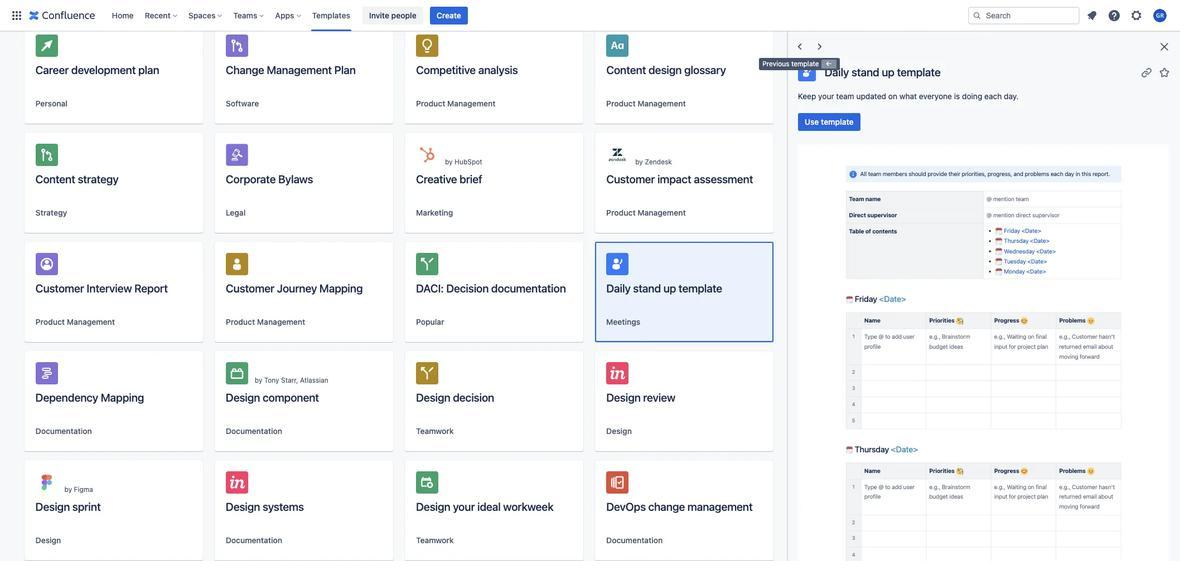 Task type: describe. For each thing, give the bounding box(es) containing it.
templates link
[[309, 6, 354, 24]]

product management for journey
[[226, 317, 305, 327]]

management for competitive analysis
[[447, 99, 496, 108]]

glossary
[[684, 64, 726, 76]]

daci: decision documentation
[[416, 282, 566, 295]]

marketing
[[416, 208, 453, 218]]

teams
[[233, 10, 257, 20]]

product for competitive analysis
[[416, 99, 445, 108]]

meetings
[[606, 317, 641, 327]]

interview
[[87, 282, 132, 295]]

devops
[[606, 501, 646, 514]]

design for design review
[[606, 392, 641, 404]]

personal
[[35, 99, 67, 108]]

impact
[[658, 173, 691, 186]]

decision
[[453, 392, 494, 404]]

use
[[805, 117, 819, 127]]

invite people button
[[362, 6, 423, 24]]

brief
[[460, 173, 482, 186]]

dependency
[[35, 392, 98, 404]]

design for design your ideal workweek
[[416, 501, 450, 514]]

design component
[[226, 392, 319, 404]]

change
[[648, 501, 685, 514]]

creative
[[416, 173, 457, 186]]

previous
[[762, 60, 790, 68]]

design systems
[[226, 501, 304, 514]]

close image
[[1158, 40, 1171, 54]]

by for component
[[255, 377, 262, 385]]

by for impact
[[635, 158, 643, 166]]

is
[[954, 91, 960, 101]]

home
[[112, 10, 134, 20]]

legal
[[226, 208, 246, 218]]

assessment
[[694, 173, 753, 186]]

design sprint
[[35, 501, 101, 514]]

product management button for interview
[[35, 317, 115, 328]]

spaces
[[188, 10, 216, 20]]

ideal
[[477, 501, 501, 514]]

previous template
[[762, 60, 819, 68]]

share link image
[[1140, 66, 1153, 79]]

strategy
[[78, 173, 119, 186]]

customer interview report
[[35, 282, 168, 295]]

design button for design sprint
[[35, 535, 61, 547]]

product for customer journey mapping
[[226, 317, 255, 327]]

product management for impact
[[606, 208, 686, 218]]

team
[[836, 91, 854, 101]]

next template image
[[813, 40, 826, 54]]

corporate
[[226, 173, 276, 186]]

figma
[[74, 486, 93, 494]]

customer impact assessment
[[606, 173, 753, 186]]

documentation
[[491, 282, 566, 295]]

personal button
[[35, 98, 67, 109]]

what
[[900, 91, 917, 101]]

0 horizontal spatial daily
[[606, 282, 631, 295]]

content for content strategy
[[35, 173, 75, 186]]

report
[[134, 282, 168, 295]]

customer for customer impact assessment
[[606, 173, 655, 186]]

zendesk
[[645, 158, 672, 166]]

notification icon image
[[1085, 9, 1099, 22]]

product management button for analysis
[[416, 98, 496, 109]]

legal button
[[226, 207, 246, 219]]

design your ideal workweek
[[416, 501, 554, 514]]

teams button
[[230, 6, 269, 24]]

0 vertical spatial mapping
[[320, 282, 363, 295]]

management for customer interview report
[[67, 317, 115, 327]]

customer journey mapping
[[226, 282, 363, 295]]

global element
[[7, 0, 966, 31]]

sprint
[[72, 501, 101, 514]]

your for design
[[453, 501, 475, 514]]

design review
[[606, 392, 676, 404]]

keep your team updated on what everyone is doing each day.
[[798, 91, 1019, 101]]

doing
[[962, 91, 982, 101]]

career
[[35, 64, 69, 76]]

software
[[226, 99, 259, 108]]

creative brief
[[416, 173, 482, 186]]

management for customer journey mapping
[[257, 317, 305, 327]]

updated
[[856, 91, 886, 101]]

apps button
[[272, 6, 305, 24]]

management for customer impact assessment
[[638, 208, 686, 218]]

1 vertical spatial daily stand up template
[[606, 282, 722, 295]]

systems
[[263, 501, 304, 514]]

design
[[649, 64, 682, 76]]

tony
[[264, 377, 279, 385]]

home link
[[108, 6, 137, 24]]

documentation button for change
[[606, 535, 663, 547]]

on
[[888, 91, 897, 101]]

product for customer impact assessment
[[606, 208, 636, 218]]

1 vertical spatial mapping
[[101, 392, 144, 404]]

keep
[[798, 91, 816, 101]]

management for content design glossary
[[638, 99, 686, 108]]

strategy
[[35, 208, 67, 218]]

by for sprint
[[64, 486, 72, 494]]

product management for interview
[[35, 317, 115, 327]]

spaces button
[[185, 6, 227, 24]]

1 horizontal spatial up
[[882, 66, 895, 78]]

invite people
[[369, 10, 417, 20]]

recent button
[[141, 6, 182, 24]]



Task type: locate. For each thing, give the bounding box(es) containing it.
previous template image
[[793, 40, 806, 54]]

1 horizontal spatial your
[[818, 91, 834, 101]]

search image
[[973, 11, 982, 20]]

0 horizontal spatial mapping
[[101, 392, 144, 404]]

by left tony
[[255, 377, 262, 385]]

1 horizontal spatial stand
[[852, 66, 879, 78]]

your left ideal
[[453, 501, 475, 514]]

product management for design
[[606, 99, 686, 108]]

recent
[[145, 10, 171, 20]]

1 horizontal spatial daily stand up template
[[825, 66, 941, 78]]

design for design component
[[226, 392, 260, 404]]

1 vertical spatial teamwork
[[416, 536, 454, 546]]

customer for customer interview report
[[35, 282, 84, 295]]

customer down by zendesk
[[606, 173, 655, 186]]

documentation button for mapping
[[35, 426, 92, 437]]

people
[[391, 10, 417, 20]]

everyone
[[919, 91, 952, 101]]

product management down design
[[606, 99, 686, 108]]

design button
[[606, 426, 632, 437], [35, 535, 61, 547]]

product management down competitive on the left top
[[416, 99, 496, 108]]

design
[[226, 392, 260, 404], [416, 392, 450, 404], [606, 392, 641, 404], [606, 427, 632, 436], [35, 501, 70, 514], [226, 501, 260, 514], [416, 501, 450, 514], [35, 536, 61, 546]]

product management down customer interview report
[[35, 317, 115, 327]]

design for design sprint
[[35, 501, 70, 514]]

help icon image
[[1108, 9, 1121, 22]]

0 horizontal spatial content
[[35, 173, 75, 186]]

settings icon image
[[1130, 9, 1143, 22]]

daily stand up template up on
[[825, 66, 941, 78]]

daily up meetings
[[606, 282, 631, 295]]

documentation down design systems
[[226, 536, 282, 546]]

documentation down dependency
[[35, 427, 92, 436]]

templates
[[312, 10, 350, 20]]

competitive
[[416, 64, 476, 76]]

0 vertical spatial your
[[818, 91, 834, 101]]

teamwork button for decision
[[416, 426, 454, 437]]

atlassian
[[300, 377, 328, 385]]

workweek
[[503, 501, 554, 514]]

product for customer interview report
[[35, 317, 65, 327]]

teamwork for your
[[416, 536, 454, 546]]

0 horizontal spatial daily stand up template
[[606, 282, 722, 295]]

popular
[[416, 317, 444, 327]]

Search field
[[968, 6, 1080, 24]]

documentation button
[[35, 426, 92, 437], [226, 426, 282, 437], [226, 535, 282, 547], [606, 535, 663, 547]]

meetings button
[[606, 317, 641, 328]]

daci:
[[416, 282, 444, 295]]

change
[[226, 64, 264, 76]]

create link
[[430, 6, 468, 24]]

mapping right journey
[[320, 282, 363, 295]]

product management button down impact on the right
[[606, 207, 686, 219]]

1 vertical spatial content
[[35, 173, 75, 186]]

product management button down customer interview report
[[35, 317, 115, 328]]

content left design
[[606, 64, 646, 76]]

0 horizontal spatial stand
[[633, 282, 661, 295]]

by up creative brief
[[445, 158, 453, 166]]

design for design systems
[[226, 501, 260, 514]]

management down customer journey mapping on the bottom of the page
[[257, 317, 305, 327]]

product management button for journey
[[226, 317, 305, 328]]

documentation for change
[[606, 536, 663, 546]]

your for keep
[[818, 91, 834, 101]]

design button down the design sprint
[[35, 535, 61, 547]]

teamwork button
[[416, 426, 454, 437], [416, 535, 454, 547]]

0 horizontal spatial up
[[664, 282, 676, 295]]

2 teamwork from the top
[[416, 536, 454, 546]]

strategy button
[[35, 207, 67, 219]]

product for content design glossary
[[606, 99, 636, 108]]

software button
[[226, 98, 259, 109]]

1 vertical spatial stand
[[633, 282, 661, 295]]

1 horizontal spatial design button
[[606, 426, 632, 437]]

product management down impact on the right
[[606, 208, 686, 218]]

1 horizontal spatial daily
[[825, 66, 849, 78]]

documentation button down dependency
[[35, 426, 92, 437]]

management down competitive analysis
[[447, 99, 496, 108]]

management left plan
[[267, 64, 332, 76]]

content design glossary
[[606, 64, 726, 76]]

design button for design review
[[606, 426, 632, 437]]

banner
[[0, 0, 1180, 31]]

by hubspot
[[445, 158, 482, 166]]

invite
[[369, 10, 389, 20]]

documentation button down the devops
[[606, 535, 663, 547]]

1 teamwork button from the top
[[416, 426, 454, 437]]

1 vertical spatial your
[[453, 501, 475, 514]]

use template button
[[798, 113, 860, 131]]

0 vertical spatial design button
[[606, 426, 632, 437]]

plan
[[138, 64, 159, 76]]

product management button for design
[[606, 98, 686, 109]]

0 horizontal spatial customer
[[35, 282, 84, 295]]

banner containing home
[[0, 0, 1180, 31]]

your profile and preferences image
[[1153, 9, 1167, 22]]

your left team
[[818, 91, 834, 101]]

documentation for mapping
[[35, 427, 92, 436]]

product management button down design
[[606, 98, 686, 109]]

management
[[688, 501, 753, 514]]

product management button down competitive on the left top
[[416, 98, 496, 109]]

content up the strategy
[[35, 173, 75, 186]]

template inside button
[[821, 117, 854, 127]]

product management
[[416, 99, 496, 108], [606, 99, 686, 108], [606, 208, 686, 218], [35, 317, 115, 327], [226, 317, 305, 327]]

use template
[[805, 117, 854, 127]]

1 horizontal spatial mapping
[[320, 282, 363, 295]]

management down customer interview report
[[67, 317, 115, 327]]

popular button
[[416, 317, 444, 328]]

design button down 'design review'
[[606, 426, 632, 437]]

0 vertical spatial up
[[882, 66, 895, 78]]

content strategy
[[35, 173, 119, 186]]

daily
[[825, 66, 849, 78], [606, 282, 631, 295]]

career development plan
[[35, 64, 159, 76]]

2 teamwork button from the top
[[416, 535, 454, 547]]

design decision
[[416, 392, 494, 404]]

product management button
[[416, 98, 496, 109], [606, 98, 686, 109], [606, 207, 686, 219], [35, 317, 115, 328], [226, 317, 305, 328]]

content for content design glossary
[[606, 64, 646, 76]]

management down impact on the right
[[638, 208, 686, 218]]

design for design decision
[[416, 392, 450, 404]]

by for brief
[[445, 158, 453, 166]]

0 vertical spatial stand
[[852, 66, 879, 78]]

customer
[[606, 173, 655, 186], [35, 282, 84, 295], [226, 282, 274, 295]]

marketing button
[[416, 207, 453, 219]]

appswitcher icon image
[[10, 9, 23, 22]]

hubspot
[[455, 158, 482, 166]]

competitive analysis
[[416, 64, 518, 76]]

journey
[[277, 282, 317, 295]]

daily up team
[[825, 66, 849, 78]]

documentation button down design component
[[226, 426, 282, 437]]

customer left interview
[[35, 282, 84, 295]]

customer left journey
[[226, 282, 274, 295]]

1 horizontal spatial customer
[[226, 282, 274, 295]]

documentation down design component
[[226, 427, 282, 436]]

by left figma
[[64, 486, 72, 494]]

create
[[437, 10, 461, 20]]

documentation for component
[[226, 427, 282, 436]]

customer for customer journey mapping
[[226, 282, 274, 295]]

product management button down customer journey mapping on the bottom of the page
[[226, 317, 305, 328]]

1 vertical spatial design button
[[35, 535, 61, 547]]

analysis
[[478, 64, 518, 76]]

documentation button for component
[[226, 426, 282, 437]]

dependency mapping
[[35, 392, 144, 404]]

daily stand up template up meetings
[[606, 282, 722, 295]]

by left zendesk
[[635, 158, 643, 166]]

0 horizontal spatial design button
[[35, 535, 61, 547]]

0 vertical spatial daily
[[825, 66, 849, 78]]

plan
[[334, 64, 356, 76]]

development
[[71, 64, 136, 76]]

1 vertical spatial teamwork button
[[416, 535, 454, 547]]

documentation down the devops
[[606, 536, 663, 546]]

2 horizontal spatial customer
[[606, 173, 655, 186]]

1 teamwork from the top
[[416, 427, 454, 436]]

1 vertical spatial daily
[[606, 282, 631, 295]]

management down design
[[638, 99, 686, 108]]

0 vertical spatial teamwork
[[416, 427, 454, 436]]

by zendesk
[[635, 158, 672, 166]]

each
[[985, 91, 1002, 101]]

documentation button for systems
[[226, 535, 282, 547]]

by tony starr, atlassian
[[255, 377, 328, 385]]

management
[[267, 64, 332, 76], [447, 99, 496, 108], [638, 99, 686, 108], [638, 208, 686, 218], [67, 317, 115, 327], [257, 317, 305, 327]]

product management down customer journey mapping on the bottom of the page
[[226, 317, 305, 327]]

0 horizontal spatial your
[[453, 501, 475, 514]]

bylaws
[[278, 173, 313, 186]]

mapping
[[320, 282, 363, 295], [101, 392, 144, 404]]

change management plan
[[226, 64, 356, 76]]

product management button for impact
[[606, 207, 686, 219]]

stand up meetings
[[633, 282, 661, 295]]

content
[[606, 64, 646, 76], [35, 173, 75, 186]]

star daily stand up template image
[[1158, 66, 1171, 79]]

stand
[[852, 66, 879, 78], [633, 282, 661, 295]]

teamwork for decision
[[416, 427, 454, 436]]

stand up updated
[[852, 66, 879, 78]]

documentation button down design systems
[[226, 535, 282, 547]]

product management for analysis
[[416, 99, 496, 108]]

0 vertical spatial content
[[606, 64, 646, 76]]

1 vertical spatial up
[[664, 282, 676, 295]]

teamwork button for your
[[416, 535, 454, 547]]

documentation for systems
[[226, 536, 282, 546]]

confluence image
[[29, 9, 95, 22], [29, 9, 95, 22]]

1 horizontal spatial content
[[606, 64, 646, 76]]

mapping right dependency
[[101, 392, 144, 404]]

decision
[[446, 282, 489, 295]]

0 vertical spatial daily stand up template
[[825, 66, 941, 78]]

←
[[826, 60, 832, 68]]

day.
[[1004, 91, 1019, 101]]

devops change management
[[606, 501, 753, 514]]

starr,
[[281, 377, 298, 385]]

review
[[643, 392, 676, 404]]

corporate bylaws
[[226, 173, 313, 186]]

0 vertical spatial teamwork button
[[416, 426, 454, 437]]



Task type: vqa. For each thing, say whether or not it's contained in the screenshot.
"Template" related to Template - Weekly status report
no



